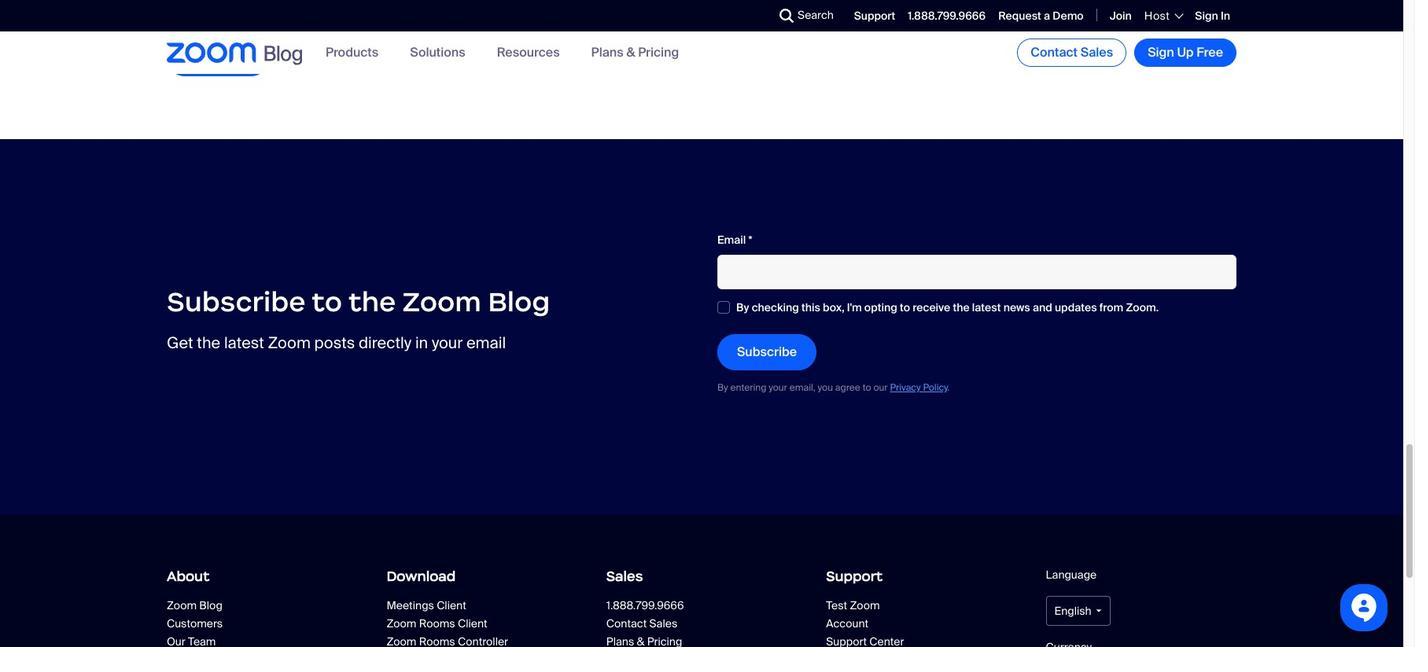 Task type: describe. For each thing, give the bounding box(es) containing it.
to for by entering your email, you agree to our privacy policy .
[[863, 381, 871, 394]]

support for topmost support link
[[854, 8, 895, 23]]

rooms
[[419, 617, 455, 631]]

1 horizontal spatial contact sales link
[[1017, 39, 1127, 67]]

to for by checking this box, i'm opting to receive the latest news and updates from zoom.
[[900, 301, 910, 315]]

subscribe to the zoom blog main content
[[0, 0, 1403, 515]]

1 vertical spatial your
[[769, 381, 787, 394]]

1 horizontal spatial latest
[[972, 301, 1001, 315]]

host
[[1144, 9, 1170, 23]]

zoom blog customers
[[167, 599, 223, 631]]

english button
[[1046, 596, 1110, 626]]

demo
[[1053, 8, 1084, 23]]

sign in
[[1195, 8, 1230, 23]]

zoom inside zoom blog customers
[[167, 599, 197, 613]]

blog inside zoom blog customers
[[199, 599, 222, 613]]

meetings
[[387, 599, 434, 613]]

zoom up in
[[402, 285, 481, 319]]

get
[[167, 332, 193, 353]]

1 horizontal spatial the
[[348, 285, 396, 319]]

test zoom link
[[826, 599, 1017, 613]]

checking
[[752, 301, 799, 315]]

request a demo link
[[998, 8, 1084, 23]]

search image
[[780, 9, 794, 23]]

.
[[947, 381, 950, 394]]

directly
[[359, 332, 412, 353]]

subscribe button
[[717, 334, 817, 370]]

policy
[[923, 381, 947, 394]]

in
[[415, 332, 428, 353]]

account link
[[826, 617, 976, 631]]

customers link
[[167, 617, 316, 631]]

*
[[749, 233, 753, 247]]

up
[[1177, 44, 1194, 61]]

more
[[219, 50, 249, 66]]

1 horizontal spatial 1.888.799.9666 link
[[908, 8, 986, 23]]

0 horizontal spatial sales
[[606, 568, 643, 585]]

in
[[1221, 8, 1230, 23]]

request a demo
[[998, 8, 1084, 23]]

free
[[1197, 44, 1223, 61]]

by for by checking this box, i'm opting to receive the latest news and updates from zoom.
[[736, 301, 749, 315]]

0 vertical spatial support link
[[854, 8, 895, 23]]

test zoom account
[[826, 599, 880, 631]]

host button
[[1144, 9, 1183, 23]]

sales link
[[606, 563, 797, 591]]

pricing
[[638, 44, 679, 61]]

zoom.
[[1126, 301, 1159, 315]]

by entering your email, you agree to our privacy policy .
[[717, 381, 950, 394]]

plans & pricing
[[591, 44, 679, 61]]

0 horizontal spatial contact sales link
[[606, 617, 756, 631]]

subscribe for subscribe
[[737, 344, 797, 360]]

blog inside "main content"
[[488, 285, 550, 319]]

plans
[[591, 44, 624, 61]]

0 horizontal spatial to
[[312, 285, 342, 319]]

email
[[466, 332, 506, 353]]

search
[[798, 8, 834, 22]]

agree
[[835, 381, 860, 394]]

updates
[[1055, 301, 1097, 315]]

search image
[[780, 9, 794, 23]]

none text field inside subscribe to the zoom blog "main content"
[[717, 255, 1237, 290]]

a
[[1044, 8, 1050, 23]]

solutions button
[[410, 44, 465, 61]]

sign in link
[[1195, 8, 1230, 23]]

account
[[826, 617, 868, 631]]

1 vertical spatial latest
[[224, 332, 264, 353]]

load
[[186, 50, 216, 66]]

2 horizontal spatial the
[[953, 301, 970, 315]]

about
[[167, 568, 209, 585]]

logo blog.svg image
[[264, 42, 302, 67]]

zoom blog link
[[167, 599, 357, 613]]

download link
[[387, 563, 577, 591]]

sales inside 1.888.799.9666 contact sales
[[649, 617, 677, 631]]

zoom logo image
[[167, 43, 256, 63]]

zoom inside test zoom account
[[850, 599, 880, 613]]



Task type: vqa. For each thing, say whether or not it's contained in the screenshot.
stories
no



Task type: locate. For each thing, give the bounding box(es) containing it.
your left email,
[[769, 381, 787, 394]]

1 horizontal spatial sign
[[1195, 8, 1218, 23]]

sign up free link
[[1134, 39, 1237, 67]]

email,
[[790, 381, 816, 394]]

1 vertical spatial contact
[[606, 617, 647, 631]]

client down the meetings client link
[[458, 617, 487, 631]]

join
[[1110, 8, 1132, 23]]

english
[[1055, 604, 1092, 619]]

receive
[[913, 301, 950, 315]]

1 horizontal spatial blog
[[488, 285, 550, 319]]

the right receive
[[953, 301, 970, 315]]

join link
[[1110, 8, 1132, 23]]

0 vertical spatial support
[[854, 8, 895, 23]]

contact sales link down demo
[[1017, 39, 1127, 67]]

contact sales link
[[1017, 39, 1127, 67], [606, 617, 756, 631]]

your right in
[[432, 332, 463, 353]]

by
[[736, 301, 749, 315], [717, 381, 728, 394]]

None text field
[[717, 255, 1237, 290]]

blog up customers
[[199, 599, 222, 613]]

load more
[[186, 50, 249, 66]]

request
[[998, 8, 1041, 23]]

latest
[[972, 301, 1001, 315], [224, 332, 264, 353]]

1.888.799.9666 for 1.888.799.9666
[[908, 8, 986, 23]]

to left our
[[863, 381, 871, 394]]

test
[[826, 599, 847, 613]]

customers
[[167, 617, 223, 631]]

0 vertical spatial sign
[[1195, 8, 1218, 23]]

drop down icon image
[[1095, 610, 1102, 613]]

contact sales link down sales link
[[606, 617, 756, 631]]

sign left up
[[1148, 44, 1174, 61]]

sign for sign up free
[[1148, 44, 1174, 61]]

support right search
[[854, 8, 895, 23]]

1.888.799.9666 link down sales link
[[606, 599, 797, 613]]

i'm
[[847, 301, 862, 315]]

products
[[326, 44, 379, 61]]

0 vertical spatial sales
[[1081, 44, 1113, 61]]

1 vertical spatial sales
[[606, 568, 643, 585]]

sign for sign in
[[1195, 8, 1218, 23]]

solutions
[[410, 44, 465, 61]]

load more button
[[167, 40, 269, 77]]

0 horizontal spatial your
[[432, 332, 463, 353]]

0 vertical spatial by
[[736, 301, 749, 315]]

latest right the get
[[224, 332, 264, 353]]

1 horizontal spatial subscribe
[[737, 344, 797, 360]]

entering
[[730, 381, 766, 394]]

1.888.799.9666 down sales link
[[606, 599, 684, 613]]

0 vertical spatial your
[[432, 332, 463, 353]]

to right opting
[[900, 301, 910, 315]]

box,
[[823, 301, 844, 315]]

subscribe inside subscribe button
[[737, 344, 797, 360]]

0 horizontal spatial 1.888.799.9666 link
[[606, 599, 797, 613]]

our
[[873, 381, 888, 394]]

1 vertical spatial blog
[[199, 599, 222, 613]]

0 horizontal spatial contact
[[606, 617, 647, 631]]

1 horizontal spatial sales
[[649, 617, 677, 631]]

sign left the "in"
[[1195, 8, 1218, 23]]

posts
[[314, 332, 355, 353]]

1 vertical spatial sign
[[1148, 44, 1174, 61]]

0 horizontal spatial subscribe
[[167, 285, 306, 319]]

sales
[[1081, 44, 1113, 61], [606, 568, 643, 585], [649, 617, 677, 631]]

email *
[[717, 233, 753, 247]]

2 horizontal spatial sales
[[1081, 44, 1113, 61]]

1.888.799.9666 link left request on the top right of page
[[908, 8, 986, 23]]

zoom up customers
[[167, 599, 197, 613]]

support link right search
[[854, 8, 895, 23]]

&
[[626, 44, 635, 61]]

1 vertical spatial 1.888.799.9666 link
[[606, 599, 797, 613]]

zoom
[[402, 285, 481, 319], [268, 332, 311, 353], [167, 599, 197, 613], [850, 599, 880, 613], [387, 617, 416, 631]]

news
[[1003, 301, 1030, 315]]

by for by entering your email, you agree to our privacy policy .
[[717, 381, 728, 394]]

1 horizontal spatial contact
[[1031, 44, 1078, 61]]

sales down sales link
[[649, 617, 677, 631]]

contact
[[1031, 44, 1078, 61], [606, 617, 647, 631]]

privacy policy link
[[890, 381, 947, 394]]

1.888.799.9666 link
[[908, 8, 986, 23], [606, 599, 797, 613]]

subscribe up entering
[[737, 344, 797, 360]]

resources button
[[497, 44, 560, 61]]

latest left news
[[972, 301, 1001, 315]]

subscribe
[[167, 285, 306, 319], [737, 344, 797, 360]]

the up directly
[[348, 285, 396, 319]]

blog up email
[[488, 285, 550, 319]]

1 vertical spatial by
[[717, 381, 728, 394]]

support up test
[[826, 568, 883, 585]]

to up posts
[[312, 285, 342, 319]]

support for bottom support link
[[826, 568, 883, 585]]

0 vertical spatial 1.888.799.9666
[[908, 8, 986, 23]]

1.888.799.9666 for 1.888.799.9666 contact sales
[[606, 599, 684, 613]]

contact sales
[[1031, 44, 1113, 61]]

email
[[717, 233, 746, 247]]

by left entering
[[717, 381, 728, 394]]

you
[[818, 381, 833, 394]]

0 horizontal spatial latest
[[224, 332, 264, 353]]

download
[[387, 568, 456, 585]]

2 vertical spatial sales
[[649, 617, 677, 631]]

zoom inside meetings client zoom rooms client
[[387, 617, 416, 631]]

0 vertical spatial blog
[[488, 285, 550, 319]]

By checking this box, I'm opting to receive the latest news and updates from Zoom. checkbox
[[717, 301, 730, 314]]

1 vertical spatial 1.888.799.9666
[[606, 599, 684, 613]]

by right by checking this box, i'm opting to receive the latest news and updates from zoom. "option"
[[736, 301, 749, 315]]

blog
[[488, 285, 550, 319], [199, 599, 222, 613]]

0 horizontal spatial sign
[[1148, 44, 1174, 61]]

client
[[437, 599, 466, 613], [458, 617, 487, 631]]

1 vertical spatial support link
[[826, 563, 1017, 591]]

subscribe to the zoom blog
[[167, 285, 550, 319]]

by checking this box, i'm opting to receive the latest news and updates from zoom.
[[736, 301, 1159, 315]]

sign
[[1195, 8, 1218, 23], [1148, 44, 1174, 61]]

0 vertical spatial contact
[[1031, 44, 1078, 61]]

zoom up account
[[850, 599, 880, 613]]

1 horizontal spatial by
[[736, 301, 749, 315]]

support link up test zoom link
[[826, 563, 1017, 591]]

0 horizontal spatial 1.888.799.9666
[[606, 599, 684, 613]]

zoom left posts
[[268, 332, 311, 353]]

0 horizontal spatial the
[[197, 332, 220, 353]]

from
[[1099, 301, 1123, 315]]

1 horizontal spatial to
[[863, 381, 871, 394]]

0 horizontal spatial by
[[717, 381, 728, 394]]

get the latest zoom posts directly in your email
[[167, 332, 506, 353]]

and
[[1033, 301, 1052, 315]]

1.888.799.9666 left request on the top right of page
[[908, 8, 986, 23]]

1 vertical spatial support
[[826, 568, 883, 585]]

zoom rooms client link
[[387, 617, 536, 631]]

1 horizontal spatial your
[[769, 381, 787, 394]]

this
[[802, 301, 820, 315]]

0 vertical spatial subscribe
[[167, 285, 306, 319]]

subscribe for subscribe to the zoom blog
[[167, 285, 306, 319]]

language
[[1046, 568, 1097, 582]]

plans & pricing link
[[591, 44, 679, 61]]

contact inside 1.888.799.9666 contact sales
[[606, 617, 647, 631]]

your
[[432, 332, 463, 353], [769, 381, 787, 394]]

the
[[348, 285, 396, 319], [953, 301, 970, 315], [197, 332, 220, 353]]

1 horizontal spatial 1.888.799.9666
[[908, 8, 986, 23]]

privacy
[[890, 381, 921, 394]]

0 vertical spatial contact sales link
[[1017, 39, 1127, 67]]

sales up 1.888.799.9666 contact sales
[[606, 568, 643, 585]]

0 horizontal spatial blog
[[199, 599, 222, 613]]

meetings client link
[[387, 599, 577, 613]]

about link
[[167, 563, 357, 591]]

0 vertical spatial client
[[437, 599, 466, 613]]

zoom down meetings
[[387, 617, 416, 631]]

products button
[[326, 44, 379, 61]]

0 vertical spatial latest
[[972, 301, 1001, 315]]

sign up free
[[1148, 44, 1223, 61]]

0 vertical spatial 1.888.799.9666 link
[[908, 8, 986, 23]]

the right the get
[[197, 332, 220, 353]]

1.888.799.9666 contact sales
[[606, 599, 684, 631]]

1 vertical spatial subscribe
[[737, 344, 797, 360]]

1 vertical spatial contact sales link
[[606, 617, 756, 631]]

to
[[312, 285, 342, 319], [900, 301, 910, 315], [863, 381, 871, 394]]

meetings client zoom rooms client
[[387, 599, 487, 631]]

client up zoom rooms client link
[[437, 599, 466, 613]]

subscribe up the get
[[167, 285, 306, 319]]

sales down join link
[[1081, 44, 1113, 61]]

resources
[[497, 44, 560, 61]]

opting
[[864, 301, 897, 315]]

2 horizontal spatial to
[[900, 301, 910, 315]]

support link
[[854, 8, 895, 23], [826, 563, 1017, 591]]

None search field
[[722, 3, 783, 28]]

1 vertical spatial client
[[458, 617, 487, 631]]



